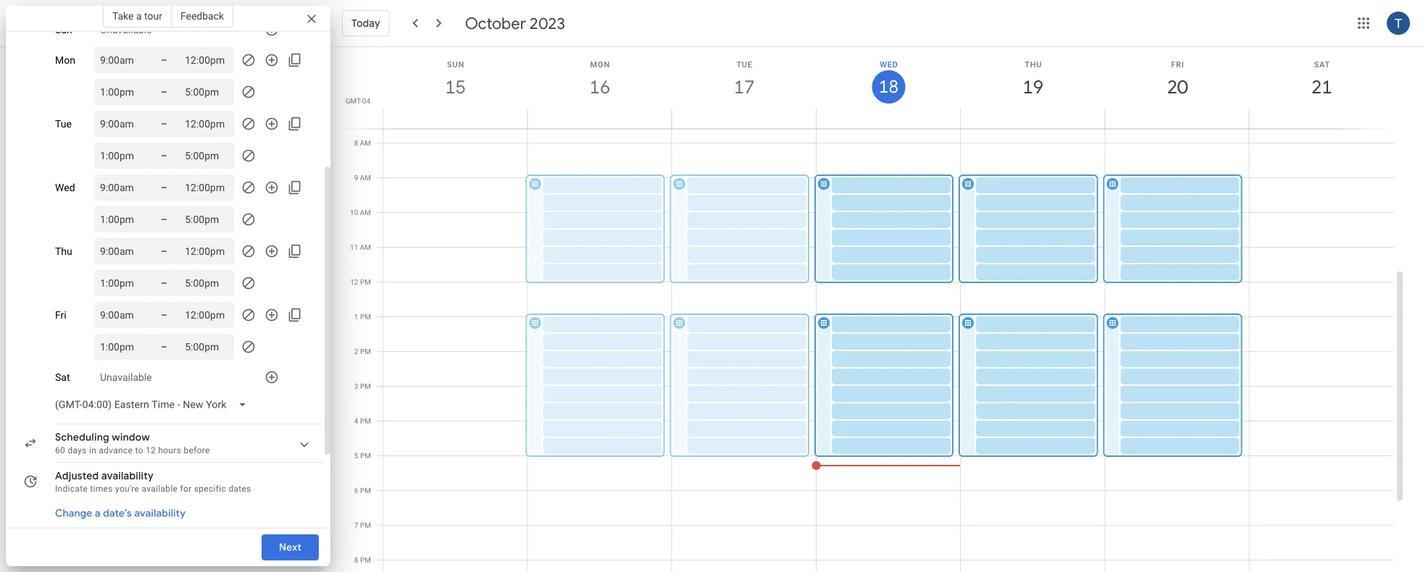 Task type: describe. For each thing, give the bounding box(es) containing it.
availability inside 'adjusted availability indicate times you're available for specific dates'
[[101, 470, 154, 483]]

End time on Fridays text field
[[185, 338, 228, 356]]

take a tour button
[[103, 4, 172, 28]]

20
[[1166, 75, 1187, 99]]

18 column header
[[816, 47, 961, 129]]

wed for wed
[[55, 182, 75, 194]]

start time on fridays text field for end time on fridays text field
[[100, 307, 143, 324]]

feedback button
[[172, 4, 233, 28]]

before
[[184, 446, 210, 456]]

2 pm
[[354, 347, 371, 356]]

9 am
[[354, 174, 371, 182]]

a for change
[[95, 507, 101, 520]]

adjusted
[[55, 470, 99, 483]]

5 pm
[[354, 452, 371, 461]]

gmt-
[[345, 96, 362, 105]]

2 – from the top
[[161, 86, 168, 98]]

20 column header
[[1105, 47, 1250, 129]]

to
[[135, 446, 143, 456]]

availability inside button
[[134, 507, 186, 520]]

hours
[[158, 446, 181, 456]]

wed for wed 18
[[880, 60, 898, 69]]

04
[[362, 96, 370, 105]]

6 pm
[[354, 487, 371, 495]]

3
[[354, 382, 358, 391]]

fri for fri 20
[[1171, 60, 1185, 69]]

scheduling
[[55, 431, 109, 444]]

specific
[[194, 484, 226, 494]]

Start time on Tuesdays text field
[[100, 115, 143, 133]]

times
[[90, 484, 113, 494]]

pm for 12 pm
[[360, 278, 371, 287]]

next button
[[261, 530, 319, 565]]

sun for sun 15
[[447, 60, 465, 69]]

in
[[89, 446, 96, 456]]

8 for 8 pm
[[354, 556, 358, 565]]

start time on fridays text field for end time on fridays text box
[[100, 338, 143, 356]]

Start time on Wednesdays text field
[[100, 179, 143, 196]]

18
[[878, 75, 898, 98]]

Start time on Wednesdays text field
[[100, 211, 143, 228]]

end time on tuesdays text field for start time on tuesdays text box
[[185, 147, 228, 164]]

11
[[350, 243, 358, 252]]

end time on tuesdays text field for start time on tuesdays text field
[[185, 115, 228, 133]]

16 column header
[[527, 47, 672, 129]]

2 end time on thursdays text field from the top
[[185, 275, 228, 292]]

take
[[112, 10, 134, 22]]

today button
[[342, 6, 390, 41]]

wednesday, october 18, today element
[[872, 70, 905, 104]]

End time on Wednesdays text field
[[185, 179, 228, 196]]

19
[[1022, 75, 1043, 99]]

mon for mon
[[55, 54, 75, 66]]

tuesday, october 17 element
[[728, 70, 761, 104]]

today
[[351, 17, 380, 30]]

sat 21
[[1311, 60, 1331, 99]]

gmt-04
[[345, 96, 370, 105]]

8 pm
[[354, 556, 371, 565]]

16
[[589, 75, 609, 99]]

End time on Wednesdays text field
[[185, 211, 228, 228]]

12 inside the scheduling window 60 days in advance to 12 hours before
[[146, 446, 156, 456]]

1 pm
[[354, 313, 371, 321]]

9
[[354, 174, 358, 182]]

start time on mondays text field for 1st the end time on mondays text box from the bottom
[[100, 83, 143, 101]]

start time on thursdays text field for 2nd 'end time on thursdays' text field from the bottom of the page
[[100, 243, 143, 260]]

17 column header
[[671, 47, 817, 129]]

1 end time on mondays text field from the top
[[185, 51, 228, 69]]

for
[[180, 484, 192, 494]]

0 vertical spatial 12
[[350, 278, 358, 287]]

21 column header
[[1249, 47, 1394, 129]]

End time on Fridays text field
[[185, 307, 228, 324]]

saturday, october 21 element
[[1305, 70, 1339, 104]]

pm for 6 pm
[[360, 487, 371, 495]]

grid containing 15
[[336, 47, 1406, 572]]

pm for 7 pm
[[360, 521, 371, 530]]

am for 9 am
[[360, 174, 371, 182]]

pm for 1 pm
[[360, 313, 371, 321]]

8 – from the top
[[161, 277, 168, 289]]

start time on thursdays text field for first 'end time on thursdays' text field from the bottom of the page
[[100, 275, 143, 292]]

sat for sat
[[55, 372, 70, 384]]

am for 8 am
[[360, 139, 371, 147]]

8 am
[[354, 139, 371, 147]]

5 – from the top
[[161, 182, 168, 193]]

a for take
[[136, 10, 142, 22]]

15 column header
[[383, 47, 528, 129]]



Task type: locate. For each thing, give the bounding box(es) containing it.
a inside take a tour button
[[136, 10, 142, 22]]

thu for thu 19
[[1025, 60, 1042, 69]]

1 vertical spatial fri
[[55, 309, 66, 321]]

10
[[350, 208, 358, 217]]

1 horizontal spatial thu
[[1025, 60, 1042, 69]]

1 start time on thursdays text field from the top
[[100, 243, 143, 260]]

Start time on Mondays text field
[[100, 51, 143, 69], [100, 83, 143, 101]]

a left tour
[[136, 10, 142, 22]]

unavailable down take
[[100, 24, 152, 36]]

fri
[[1171, 60, 1185, 69], [55, 309, 66, 321]]

start time on mondays text field up start time on tuesdays text field
[[100, 83, 143, 101]]

2 pm from the top
[[360, 313, 371, 321]]

sat for sat 21
[[1314, 60, 1330, 69]]

am right 10
[[360, 208, 371, 217]]

adjusted availability indicate times you're available for specific dates
[[55, 470, 251, 494]]

2
[[354, 347, 358, 356]]

1 vertical spatial availability
[[134, 507, 186, 520]]

sat up scheduling
[[55, 372, 70, 384]]

am
[[360, 139, 371, 147], [360, 174, 371, 182], [360, 208, 371, 217], [360, 243, 371, 252]]

am for 11 am
[[360, 243, 371, 252]]

3 – from the top
[[161, 118, 168, 130]]

8 up 9
[[354, 139, 358, 147]]

pm for 4 pm
[[360, 417, 371, 426]]

Start time on Thursdays text field
[[100, 243, 143, 260], [100, 275, 143, 292]]

pm for 3 pm
[[360, 382, 371, 391]]

scheduling window 60 days in advance to 12 hours before
[[55, 431, 210, 456]]

dates
[[228, 484, 251, 494]]

pm right "3"
[[360, 382, 371, 391]]

fri for fri
[[55, 309, 66, 321]]

0 vertical spatial availability
[[101, 470, 154, 483]]

6
[[354, 487, 358, 495]]

End time on Thursdays text field
[[185, 243, 228, 260], [185, 275, 228, 292]]

0 horizontal spatial 12
[[146, 446, 156, 456]]

8 pm from the top
[[360, 521, 371, 530]]

9 pm from the top
[[360, 556, 371, 565]]

tue left start time on tuesdays text field
[[55, 118, 72, 130]]

window
[[112, 431, 150, 444]]

next
[[279, 541, 301, 554]]

change
[[55, 507, 92, 520]]

1 8 from the top
[[354, 139, 358, 147]]

0 vertical spatial wed
[[880, 60, 898, 69]]

am for 10 am
[[360, 208, 371, 217]]

tue for tue
[[55, 118, 72, 130]]

4 pm
[[354, 417, 371, 426]]

available
[[142, 484, 178, 494]]

0 vertical spatial end time on tuesdays text field
[[185, 115, 228, 133]]

1 – from the top
[[161, 54, 168, 66]]

10 am
[[350, 208, 371, 217]]

1 vertical spatial start time on fridays text field
[[100, 338, 143, 356]]

fri inside fri 20
[[1171, 60, 1185, 69]]

thu 19
[[1022, 60, 1043, 99]]

0 vertical spatial fri
[[1171, 60, 1185, 69]]

sunday, october 15 element
[[439, 70, 472, 104]]

0 horizontal spatial fri
[[55, 309, 66, 321]]

4 am from the top
[[360, 243, 371, 252]]

8 for 8 am
[[354, 139, 358, 147]]

0 vertical spatial 8
[[354, 139, 358, 147]]

1 vertical spatial end time on tuesdays text field
[[185, 147, 228, 164]]

change a date's availability
[[55, 507, 186, 520]]

21
[[1311, 75, 1331, 99]]

2 am from the top
[[360, 174, 371, 182]]

tue
[[737, 60, 753, 69], [55, 118, 72, 130]]

sat
[[1314, 60, 1330, 69], [55, 372, 70, 384]]

3 am from the top
[[360, 208, 371, 217]]

7 – from the top
[[161, 245, 168, 257]]

sun for sun
[[55, 24, 72, 36]]

0 vertical spatial end time on thursdays text field
[[185, 243, 228, 260]]

mon
[[55, 54, 75, 66], [590, 60, 610, 69]]

9 – from the top
[[161, 309, 168, 321]]

1 horizontal spatial fri
[[1171, 60, 1185, 69]]

wed left start time on wednesdays text field
[[55, 182, 75, 194]]

17
[[733, 75, 754, 99]]

start time on mondays text field for 1st the end time on mondays text box
[[100, 51, 143, 69]]

0 vertical spatial end time on mondays text field
[[185, 51, 228, 69]]

mon inside mon 16
[[590, 60, 610, 69]]

thu
[[1025, 60, 1042, 69], [55, 245, 72, 257]]

6 pm from the top
[[360, 452, 371, 461]]

2 8 from the top
[[354, 556, 358, 565]]

4 pm from the top
[[360, 382, 371, 391]]

change a date's availability button
[[49, 501, 191, 527]]

end time on thursdays text field up end time on fridays text field
[[185, 275, 228, 292]]

12 right to
[[146, 446, 156, 456]]

feedback
[[180, 10, 224, 22]]

8
[[354, 139, 358, 147], [354, 556, 358, 565]]

advance
[[99, 446, 133, 456]]

1 am from the top
[[360, 139, 371, 147]]

tue for tue 17
[[737, 60, 753, 69]]

pm for 2 pm
[[360, 347, 371, 356]]

0 vertical spatial start time on mondays text field
[[100, 51, 143, 69]]

wed 18
[[878, 60, 898, 98]]

pm
[[360, 278, 371, 287], [360, 313, 371, 321], [360, 347, 371, 356], [360, 382, 371, 391], [360, 417, 371, 426], [360, 452, 371, 461], [360, 487, 371, 495], [360, 521, 371, 530], [360, 556, 371, 565]]

pm right 6
[[360, 487, 371, 495]]

1 vertical spatial start time on thursdays text field
[[100, 275, 143, 292]]

thu inside thu 19
[[1025, 60, 1042, 69]]

0 horizontal spatial mon
[[55, 54, 75, 66]]

unavailable for sun
[[100, 24, 152, 36]]

monday, october 16 element
[[583, 70, 617, 104]]

0 vertical spatial sat
[[1314, 60, 1330, 69]]

pm right 5
[[360, 452, 371, 461]]

date's
[[103, 507, 132, 520]]

1 vertical spatial thu
[[55, 245, 72, 257]]

availability up the you're
[[101, 470, 154, 483]]

0 vertical spatial tue
[[737, 60, 753, 69]]

1 start time on mondays text field from the top
[[100, 51, 143, 69]]

grid
[[336, 47, 1406, 572]]

availability down available at bottom left
[[134, 507, 186, 520]]

0 vertical spatial start time on thursdays text field
[[100, 243, 143, 260]]

2023
[[530, 13, 565, 33]]

0 vertical spatial start time on fridays text field
[[100, 307, 143, 324]]

5 pm from the top
[[360, 417, 371, 426]]

1 vertical spatial tue
[[55, 118, 72, 130]]

thu for thu
[[55, 245, 72, 257]]

1 horizontal spatial mon
[[590, 60, 610, 69]]

october 2023
[[465, 13, 565, 33]]

1 unavailable from the top
[[100, 24, 152, 36]]

0 horizontal spatial tue
[[55, 118, 72, 130]]

end time on thursdays text field down end time on wednesdays text field
[[185, 243, 228, 260]]

1 end time on thursdays text field from the top
[[185, 243, 228, 260]]

60
[[55, 446, 65, 456]]

1 horizontal spatial tue
[[737, 60, 753, 69]]

sun
[[55, 24, 72, 36], [447, 60, 465, 69]]

7
[[354, 521, 358, 530]]

unavailable up window
[[100, 372, 152, 384]]

19 column header
[[960, 47, 1105, 129]]

a inside change a date's availability button
[[95, 507, 101, 520]]

2 start time on fridays text field from the top
[[100, 338, 143, 356]]

12 pm
[[350, 278, 371, 287]]

End time on Mondays text field
[[185, 51, 228, 69], [185, 83, 228, 101]]

1 vertical spatial end time on thursdays text field
[[185, 275, 228, 292]]

1 horizontal spatial sat
[[1314, 60, 1330, 69]]

2 unavailable from the top
[[100, 372, 152, 384]]

1
[[354, 313, 358, 321]]

days
[[68, 446, 87, 456]]

1 horizontal spatial 12
[[350, 278, 358, 287]]

pm right the 7 at the bottom left of the page
[[360, 521, 371, 530]]

unavailable for sat
[[100, 372, 152, 384]]

12
[[350, 278, 358, 287], [146, 446, 156, 456]]

2 start time on thursdays text field from the top
[[100, 275, 143, 292]]

11 am
[[350, 243, 371, 252]]

sat up saturday, october 21 element
[[1314, 60, 1330, 69]]

12 down the "11"
[[350, 278, 358, 287]]

0 horizontal spatial thu
[[55, 245, 72, 257]]

am up the 9 am
[[360, 139, 371, 147]]

8 down the 7 at the bottom left of the page
[[354, 556, 358, 565]]

a
[[136, 10, 142, 22], [95, 507, 101, 520]]

wed
[[880, 60, 898, 69], [55, 182, 75, 194]]

wed inside wed 18
[[880, 60, 898, 69]]

october
[[465, 13, 526, 33]]

tue 17
[[733, 60, 754, 99]]

thursday, october 19 element
[[1017, 70, 1050, 104]]

0 vertical spatial unavailable
[[100, 24, 152, 36]]

2 end time on mondays text field from the top
[[185, 83, 228, 101]]

1 vertical spatial a
[[95, 507, 101, 520]]

0 vertical spatial a
[[136, 10, 142, 22]]

0 vertical spatial sun
[[55, 24, 72, 36]]

Start time on Tuesdays text field
[[100, 147, 143, 164]]

pm up the 1 pm
[[360, 278, 371, 287]]

5
[[354, 452, 358, 461]]

Start time on Fridays text field
[[100, 307, 143, 324], [100, 338, 143, 356]]

you're
[[115, 484, 139, 494]]

0 horizontal spatial wed
[[55, 182, 75, 194]]

sun inside sun 15
[[447, 60, 465, 69]]

start time on mondays text field down take
[[100, 51, 143, 69]]

sun 15
[[444, 60, 465, 99]]

1 vertical spatial end time on mondays text field
[[185, 83, 228, 101]]

wed up 18
[[880, 60, 898, 69]]

15
[[444, 75, 465, 99]]

sat inside sat 21
[[1314, 60, 1330, 69]]

0 horizontal spatial sat
[[55, 372, 70, 384]]

1 horizontal spatial sun
[[447, 60, 465, 69]]

10 – from the top
[[161, 341, 168, 353]]

pm for 5 pm
[[360, 452, 371, 461]]

4
[[354, 417, 358, 426]]

End time on Tuesdays text field
[[185, 115, 228, 133], [185, 147, 228, 164]]

mon 16
[[589, 60, 610, 99]]

0 horizontal spatial a
[[95, 507, 101, 520]]

am right the "11"
[[360, 243, 371, 252]]

mon for mon 16
[[590, 60, 610, 69]]

unavailable
[[100, 24, 152, 36], [100, 372, 152, 384]]

am right 9
[[360, 174, 371, 182]]

1 vertical spatial sat
[[55, 372, 70, 384]]

2 start time on mondays text field from the top
[[100, 83, 143, 101]]

tue up tuesday, october 17 element
[[737, 60, 753, 69]]

a left the date's
[[95, 507, 101, 520]]

1 vertical spatial sun
[[447, 60, 465, 69]]

0 vertical spatial thu
[[1025, 60, 1042, 69]]

1 start time on fridays text field from the top
[[100, 307, 143, 324]]

fri 20
[[1166, 60, 1187, 99]]

3 pm from the top
[[360, 347, 371, 356]]

1 vertical spatial 8
[[354, 556, 358, 565]]

1 horizontal spatial wed
[[880, 60, 898, 69]]

friday, october 20 element
[[1161, 70, 1194, 104]]

1 pm from the top
[[360, 278, 371, 287]]

1 vertical spatial unavailable
[[100, 372, 152, 384]]

tue inside "tue 17"
[[737, 60, 753, 69]]

availability
[[101, 470, 154, 483], [134, 507, 186, 520]]

pm right 4 on the left bottom of the page
[[360, 417, 371, 426]]

7 pm from the top
[[360, 487, 371, 495]]

7 pm
[[354, 521, 371, 530]]

1 horizontal spatial a
[[136, 10, 142, 22]]

pm for 8 pm
[[360, 556, 371, 565]]

indicate
[[55, 484, 88, 494]]

6 – from the top
[[161, 213, 168, 225]]

1 vertical spatial wed
[[55, 182, 75, 194]]

2 end time on tuesdays text field from the top
[[185, 147, 228, 164]]

3 pm
[[354, 382, 371, 391]]

0 horizontal spatial sun
[[55, 24, 72, 36]]

pm right 1
[[360, 313, 371, 321]]

1 end time on tuesdays text field from the top
[[185, 115, 228, 133]]

1 vertical spatial start time on mondays text field
[[100, 83, 143, 101]]

tour
[[144, 10, 162, 22]]

pm right 2
[[360, 347, 371, 356]]

4 – from the top
[[161, 150, 168, 162]]

1 vertical spatial 12
[[146, 446, 156, 456]]

take a tour
[[112, 10, 162, 22]]

pm down 7 pm
[[360, 556, 371, 565]]

–
[[161, 54, 168, 66], [161, 86, 168, 98], [161, 118, 168, 130], [161, 150, 168, 162], [161, 182, 168, 193], [161, 213, 168, 225], [161, 245, 168, 257], [161, 277, 168, 289], [161, 309, 168, 321], [161, 341, 168, 353]]

None field
[[49, 392, 258, 418]]



Task type: vqa. For each thing, say whether or not it's contained in the screenshot.


